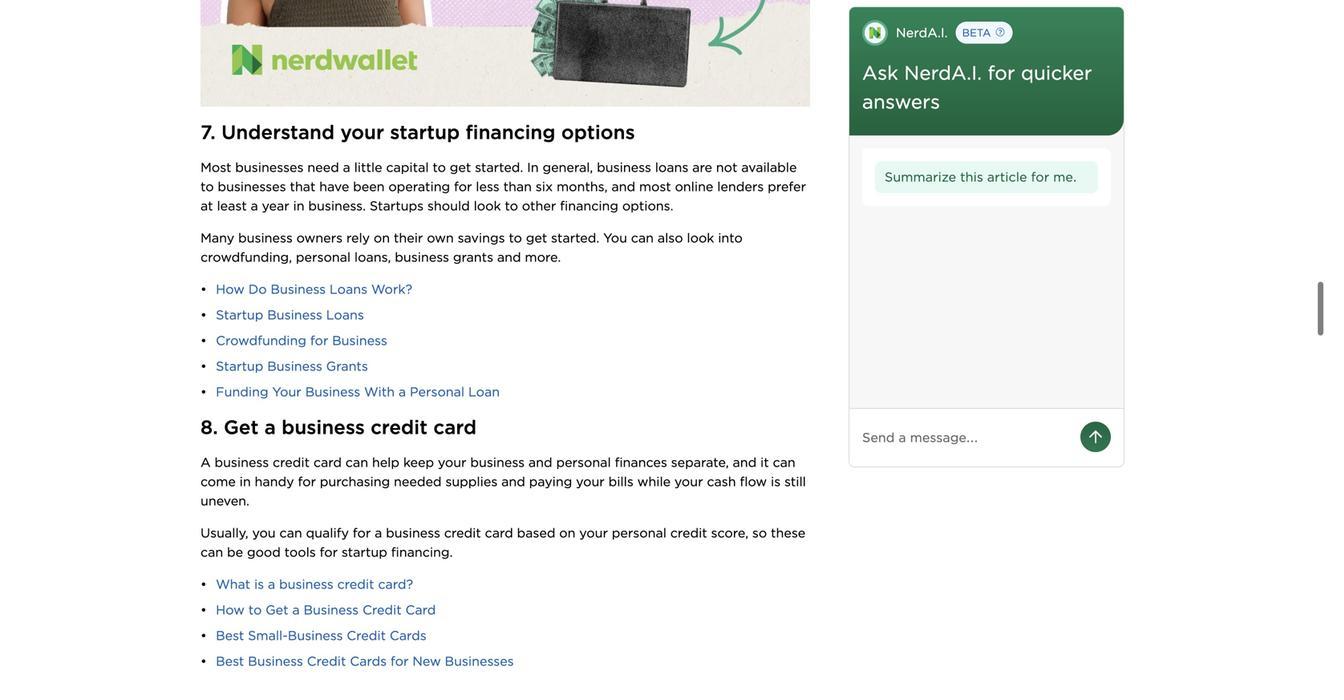 Task type: vqa. For each thing, say whether or not it's contained in the screenshot.
Loan
yes



Task type: describe. For each thing, give the bounding box(es) containing it.
ask nerda.i. for quicker answers
[[863, 61, 1093, 114]]

you
[[604, 230, 628, 246]]

how for how to get a business credit card
[[216, 603, 245, 619]]

also
[[658, 230, 684, 246]]

funding
[[216, 385, 269, 400]]

for inside 'most businesses need a little capital to get started. in general, business loans are not available to businesses that have been operating for less than six months, and most online lenders prefer at least a year in business. startups should look to other financing options.'
[[454, 179, 472, 195]]

business down 'grants'
[[305, 385, 361, 400]]

best business credit cards for new businesses
[[216, 654, 514, 670]]

capital
[[386, 160, 429, 175]]

and left paying
[[502, 474, 526, 490]]

article
[[988, 169, 1028, 185]]

available
[[742, 160, 797, 175]]

a down what is a business credit card? link
[[292, 603, 300, 619]]

Message Entry text field
[[863, 429, 1068, 448]]

can right it
[[773, 455, 796, 471]]

can up purchasing
[[346, 455, 368, 471]]

separate,
[[672, 455, 729, 471]]

own
[[427, 230, 454, 246]]

how for how do business loans work?
[[216, 282, 245, 297]]

for inside ask nerda.i. for quicker answers
[[988, 61, 1016, 85]]

options
[[562, 121, 635, 144]]

flow
[[740, 474, 767, 490]]

what is a business credit card? link
[[216, 577, 413, 593]]

your
[[272, 385, 302, 400]]

for left 'new' on the left of the page
[[391, 654, 409, 670]]

video preview image image
[[201, 0, 811, 107]]

bills
[[609, 474, 634, 490]]

can down usually,
[[201, 545, 223, 561]]

supplies
[[446, 474, 498, 490]]

their
[[394, 230, 423, 246]]

a down good
[[268, 577, 275, 593]]

credit left the "score,"
[[671, 526, 708, 541]]

owners
[[297, 230, 343, 246]]

in inside a business credit card can help keep your business and personal finances separate, and it can come in handy for purchasing needed supplies and paying your bills while your cash flow is still uneven.
[[240, 474, 251, 490]]

personal inside a business credit card can help keep your business and personal finances separate, and it can come in handy for purchasing needed supplies and paying your bills while your cash flow is still uneven.
[[557, 455, 611, 471]]

been
[[353, 179, 385, 195]]

purchasing
[[320, 474, 390, 490]]

your inside the usually, you can qualify for a business credit card based on your personal credit score, so these can be good tools for startup financing.
[[580, 526, 608, 541]]

startup business grants
[[216, 359, 368, 375]]

business inside the usually, you can qualify for a business credit card based on your personal credit score, so these can be good tools for startup financing.
[[386, 526, 441, 541]]

crowdfunding,
[[201, 250, 292, 265]]

prefer
[[768, 179, 807, 195]]

your up little
[[341, 121, 384, 144]]

get inside many business owners rely on their own savings to get started. you can also look into crowdfunding, personal loans, business grants and more.
[[526, 230, 548, 246]]

usually,
[[201, 526, 249, 541]]

8.
[[201, 416, 218, 440]]

1 vertical spatial credit
[[347, 629, 386, 644]]

more.
[[525, 250, 561, 265]]

startup business loans link
[[216, 307, 364, 323]]

business inside 'most businesses need a little capital to get started. in general, business loans are not available to businesses that have been operating for less than six months, and most online lenders prefer at least a year in business. startups should look to other financing options.'
[[597, 160, 652, 175]]

startup inside the usually, you can qualify for a business credit card based on your personal credit score, so these can be good tools for startup financing.
[[342, 545, 388, 561]]

a business credit card can help keep your business and personal finances separate, and it can come in handy for purchasing needed supplies and paying your bills while your cash flow is still uneven.
[[201, 455, 810, 509]]

2 vertical spatial credit
[[307, 654, 346, 670]]

personal inside the usually, you can qualify for a business credit card based on your personal credit score, so these can be good tools for startup financing.
[[612, 526, 667, 541]]

have
[[320, 179, 349, 195]]

for inside a business credit card can help keep your business and personal finances separate, and it can come in handy for purchasing needed supplies and paying your bills while your cash flow is still uneven.
[[298, 474, 316, 490]]

best for best business credit cards for new businesses
[[216, 654, 244, 670]]

startup for startup business grants
[[216, 359, 264, 375]]

business up crowdfunding,
[[238, 230, 293, 246]]

for inside button
[[1032, 169, 1050, 185]]

least
[[217, 198, 247, 214]]

score,
[[712, 526, 749, 541]]

a
[[201, 455, 211, 471]]

a inside the usually, you can qualify for a business credit card based on your personal credit score, so these can be good tools for startup financing.
[[375, 526, 382, 541]]

handy
[[255, 474, 294, 490]]

look inside many business owners rely on their own savings to get started. you can also look into crowdfunding, personal loans, business grants and more.
[[687, 230, 715, 246]]

while
[[638, 474, 671, 490]]

understand
[[222, 121, 335, 144]]

1 vertical spatial is
[[254, 577, 264, 593]]

a down "your"
[[265, 416, 276, 440]]

need
[[308, 160, 339, 175]]

rely
[[347, 230, 370, 246]]

needed
[[394, 474, 442, 490]]

most businesses need a little capital to get started. in general, business loans are not available to businesses that have been operating for less than six months, and most online lenders prefer at least a year in business. startups should look to other financing options.
[[201, 160, 810, 214]]

business up come
[[215, 455, 269, 471]]

little
[[354, 160, 383, 175]]

other
[[522, 198, 556, 214]]

loans,
[[355, 250, 391, 265]]

online
[[675, 179, 714, 195]]

this
[[961, 169, 984, 185]]

can up tools
[[280, 526, 302, 541]]

many
[[201, 230, 235, 246]]

most
[[640, 179, 672, 195]]

0 vertical spatial get
[[224, 416, 259, 440]]

operating
[[389, 179, 450, 195]]

summarize
[[885, 169, 957, 185]]

paying
[[529, 474, 573, 490]]

how to get a business credit card
[[216, 603, 436, 619]]

and up paying
[[529, 455, 553, 471]]

get inside 'most businesses need a little capital to get started. in general, business loans are not available to businesses that have been operating for less than six months, and most online lenders prefer at least a year in business. startups should look to other financing options.'
[[450, 160, 471, 175]]

startup business grants link
[[216, 359, 368, 375]]

startup for startup business loans
[[216, 307, 264, 323]]

come
[[201, 474, 236, 490]]

tools
[[285, 545, 316, 561]]

with
[[364, 385, 395, 400]]

for up startup business grants 'link'
[[310, 333, 329, 349]]

savings
[[458, 230, 505, 246]]

startup business loans
[[216, 307, 364, 323]]

your down separate,
[[675, 474, 704, 490]]

crowdfunding
[[216, 333, 307, 349]]

financing inside 'most businesses need a little capital to get started. in general, business loans are not available to businesses that have been operating for less than six months, and most online lenders prefer at least a year in business. startups should look to other financing options.'
[[560, 198, 619, 214]]

more information about beta image
[[957, 19, 1015, 45]]

and inside 'most businesses need a little capital to get started. in general, business loans are not available to businesses that have been operating for less than six months, and most online lenders prefer at least a year in business. startups should look to other financing options.'
[[612, 179, 636, 195]]

and inside many business owners rely on their own savings to get started. you can also look into crowdfunding, personal loans, business grants and more.
[[498, 250, 521, 265]]

0 horizontal spatial cards
[[350, 654, 387, 670]]

a left little
[[343, 160, 351, 175]]

8. get a business credit card
[[201, 416, 477, 440]]

business down their
[[395, 250, 449, 265]]

do
[[249, 282, 267, 297]]

financing.
[[391, 545, 453, 561]]

business.
[[309, 198, 366, 214]]

not
[[717, 160, 738, 175]]

beta
[[963, 27, 992, 39]]

on inside the usually, you can qualify for a business credit card based on your personal credit score, so these can be good tools for startup financing.
[[560, 526, 576, 541]]

months,
[[557, 179, 608, 195]]

your up supplies in the left bottom of the page
[[438, 455, 467, 471]]

startups
[[370, 198, 424, 214]]

is inside a business credit card can help keep your business and personal finances separate, and it can come in handy for purchasing needed supplies and paying your bills while your cash flow is still uneven.
[[771, 474, 781, 490]]



Task type: locate. For each thing, give the bounding box(es) containing it.
business up 'grants'
[[332, 333, 388, 349]]

your left "bills" on the bottom
[[576, 474, 605, 490]]

credit down best small-business credit cards
[[307, 654, 346, 670]]

startup up funding
[[216, 359, 264, 375]]

1 horizontal spatial started.
[[551, 230, 600, 246]]

1 horizontal spatial personal
[[557, 455, 611, 471]]

0 vertical spatial started.
[[475, 160, 524, 175]]

to inside many business owners rely on their own savings to get started. you can also look into crowdfunding, personal loans, business grants and more.
[[509, 230, 522, 246]]

still
[[785, 474, 807, 490]]

business up supplies in the left bottom of the page
[[471, 455, 525, 471]]

1 vertical spatial started.
[[551, 230, 600, 246]]

look down less
[[474, 198, 501, 214]]

personal inside many business owners rely on their own savings to get started. you can also look into crowdfunding, personal loans, business grants and more.
[[296, 250, 351, 265]]

work?
[[372, 282, 413, 297]]

these
[[771, 526, 806, 541]]

business up best small-business credit cards
[[304, 603, 359, 619]]

answers
[[863, 90, 941, 114]]

in
[[527, 160, 539, 175]]

0 horizontal spatial startup
[[342, 545, 388, 561]]

card
[[434, 416, 477, 440], [314, 455, 342, 471], [485, 526, 513, 541]]

for down the qualify
[[320, 545, 338, 561]]

for right handy
[[298, 474, 316, 490]]

card down personal
[[434, 416, 477, 440]]

and left it
[[733, 455, 757, 471]]

grants
[[453, 250, 494, 265]]

1 vertical spatial personal
[[557, 455, 611, 471]]

for down more information about beta image
[[988, 61, 1016, 85]]

best small-business credit cards
[[216, 629, 427, 644]]

started. up less
[[475, 160, 524, 175]]

to
[[433, 160, 446, 175], [201, 179, 214, 195], [505, 198, 518, 214], [509, 230, 522, 246], [249, 603, 262, 619]]

2 horizontal spatial card
[[485, 526, 513, 541]]

summarize this article for me. button
[[876, 161, 1099, 193]]

personal
[[296, 250, 351, 265], [557, 455, 611, 471], [612, 526, 667, 541]]

into
[[719, 230, 743, 246]]

started. inside 'most businesses need a little capital to get started. in general, business loans are not available to businesses that have been operating for less than six months, and most online lenders prefer at least a year in business. startups should look to other financing options.'
[[475, 160, 524, 175]]

a right with
[[399, 385, 406, 400]]

and left more.
[[498, 250, 521, 265]]

business up financing.
[[386, 526, 441, 541]]

is left still
[[771, 474, 781, 490]]

your right based
[[580, 526, 608, 541]]

cards down card
[[390, 629, 427, 644]]

to right "savings"
[[509, 230, 522, 246]]

new
[[413, 654, 441, 670]]

you
[[252, 526, 276, 541]]

cards down best small-business credit cards link
[[350, 654, 387, 670]]

credit down card?
[[363, 603, 402, 619]]

can inside many business owners rely on their own savings to get started. you can also look into crowdfunding, personal loans, business grants and more.
[[631, 230, 654, 246]]

get up more.
[[526, 230, 548, 246]]

1 horizontal spatial look
[[687, 230, 715, 246]]

0 vertical spatial best
[[216, 629, 244, 644]]

1 horizontal spatial financing
[[560, 198, 619, 214]]

to up small- in the bottom of the page
[[249, 603, 262, 619]]

1 how from the top
[[216, 282, 245, 297]]

credit
[[363, 603, 402, 619], [347, 629, 386, 644], [307, 654, 346, 670]]

0 vertical spatial nerda.i.
[[897, 25, 948, 41]]

uneven.
[[201, 494, 250, 509]]

2 how from the top
[[216, 603, 245, 619]]

startup up capital
[[390, 121, 460, 144]]

1 horizontal spatial on
[[560, 526, 576, 541]]

1 horizontal spatial is
[[771, 474, 781, 490]]

best down what
[[216, 654, 244, 670]]

0 vertical spatial personal
[[296, 250, 351, 265]]

nerda.i. inside ask nerda.i. for quicker answers
[[905, 61, 983, 85]]

0 horizontal spatial get
[[450, 160, 471, 175]]

look left the into
[[687, 230, 715, 246]]

2 startup from the top
[[216, 359, 264, 375]]

on inside many business owners rely on their own savings to get started. you can also look into crowdfunding, personal loans, business grants and more.
[[374, 230, 390, 246]]

1 vertical spatial nerda.i.
[[905, 61, 983, 85]]

business down funding your business with a personal loan on the left
[[282, 416, 365, 440]]

get right 8.
[[224, 416, 259, 440]]

0 vertical spatial on
[[374, 230, 390, 246]]

best for best small-business credit cards
[[216, 629, 244, 644]]

business down small- in the bottom of the page
[[248, 654, 303, 670]]

qualify
[[306, 526, 349, 541]]

card up purchasing
[[314, 455, 342, 471]]

than
[[504, 179, 532, 195]]

keep
[[404, 455, 434, 471]]

1 vertical spatial loans
[[326, 307, 364, 323]]

0 vertical spatial startup
[[216, 307, 264, 323]]

credit up 'best business credit cards for new businesses' 'link'
[[347, 629, 386, 644]]

help
[[372, 455, 400, 471]]

0 horizontal spatial personal
[[296, 250, 351, 265]]

0 horizontal spatial look
[[474, 198, 501, 214]]

for right the qualify
[[353, 526, 371, 541]]

funding your business with a personal loan
[[216, 385, 500, 400]]

me.
[[1054, 169, 1078, 185]]

a left year
[[251, 198, 258, 214]]

to up at
[[201, 179, 214, 195]]

in down the that at the top left of the page
[[293, 198, 305, 214]]

1 horizontal spatial card
[[434, 416, 477, 440]]

personal up paying
[[557, 455, 611, 471]]

1 vertical spatial startup
[[342, 545, 388, 561]]

1 vertical spatial in
[[240, 474, 251, 490]]

0 horizontal spatial on
[[374, 230, 390, 246]]

business down crowdfunding for business link
[[267, 359, 323, 375]]

finances
[[615, 455, 668, 471]]

1 horizontal spatial get
[[526, 230, 548, 246]]

card?
[[378, 577, 413, 593]]

personal down owners
[[296, 250, 351, 265]]

business down 'how to get a business credit card' link
[[288, 629, 343, 644]]

are
[[693, 160, 713, 175]]

it
[[761, 455, 770, 471]]

most
[[201, 160, 232, 175]]

personal down while
[[612, 526, 667, 541]]

financing
[[466, 121, 556, 144], [560, 198, 619, 214]]

credit up how to get a business credit card
[[338, 577, 374, 593]]

card left based
[[485, 526, 513, 541]]

0 vertical spatial card
[[434, 416, 477, 440]]

2 vertical spatial personal
[[612, 526, 667, 541]]

how left do
[[216, 282, 245, 297]]

get
[[450, 160, 471, 175], [526, 230, 548, 246]]

credit inside a business credit card can help keep your business and personal finances separate, and it can come in handy for purchasing needed supplies and paying your bills while your cash flow is still uneven.
[[273, 455, 310, 471]]

0 vertical spatial in
[[293, 198, 305, 214]]

business
[[271, 282, 326, 297], [267, 307, 323, 323], [332, 333, 388, 349], [267, 359, 323, 375], [305, 385, 361, 400], [304, 603, 359, 619], [288, 629, 343, 644], [248, 654, 303, 670]]

is right what
[[254, 577, 264, 593]]

how do business loans work? link
[[216, 282, 413, 297]]

get up small- in the bottom of the page
[[266, 603, 289, 619]]

credit up help
[[371, 416, 428, 440]]

based
[[517, 526, 556, 541]]

1 vertical spatial cards
[[350, 654, 387, 670]]

options.
[[623, 198, 674, 214]]

lenders
[[718, 179, 764, 195]]

card inside the usually, you can qualify for a business credit card based on your personal credit score, so these can be good tools for startup financing.
[[485, 526, 513, 541]]

best business credit cards for new businesses link
[[216, 654, 514, 670]]

what
[[216, 577, 251, 593]]

startup
[[216, 307, 264, 323], [216, 359, 264, 375]]

on
[[374, 230, 390, 246], [560, 526, 576, 541]]

2 best from the top
[[216, 654, 244, 670]]

0 vertical spatial startup
[[390, 121, 460, 144]]

loans
[[656, 160, 689, 175]]

small-
[[248, 629, 288, 644]]

business up crowdfunding for business
[[267, 307, 323, 323]]

businesses down understand
[[235, 160, 304, 175]]

0 horizontal spatial get
[[224, 416, 259, 440]]

1 vertical spatial card
[[314, 455, 342, 471]]

that
[[290, 179, 316, 195]]

at
[[201, 198, 213, 214]]

how to get a business credit card link
[[216, 603, 436, 619]]

started. up more.
[[551, 230, 600, 246]]

1 vertical spatial businesses
[[218, 179, 286, 195]]

credit up handy
[[273, 455, 310, 471]]

started. inside many business owners rely on their own savings to get started. you can also look into crowdfunding, personal loans, business grants and more.
[[551, 230, 600, 246]]

cash
[[707, 474, 736, 490]]

on right based
[[560, 526, 576, 541]]

1 vertical spatial best
[[216, 654, 244, 670]]

0 horizontal spatial in
[[240, 474, 251, 490]]

1 vertical spatial financing
[[560, 198, 619, 214]]

1 horizontal spatial startup
[[390, 121, 460, 144]]

credit
[[371, 416, 428, 440], [273, 455, 310, 471], [444, 526, 481, 541], [671, 526, 708, 541], [338, 577, 374, 593]]

nerda.i.
[[897, 25, 948, 41], [905, 61, 983, 85]]

what is a business credit card?
[[216, 577, 413, 593]]

how
[[216, 282, 245, 297], [216, 603, 245, 619]]

financing down months,
[[560, 198, 619, 214]]

0 horizontal spatial card
[[314, 455, 342, 471]]

many business owners rely on their own savings to get started. you can also look into crowdfunding, personal loans, business grants and more.
[[201, 230, 747, 265]]

less
[[476, 179, 500, 195]]

in inside 'most businesses need a little capital to get started. in general, business loans are not available to businesses that have been operating for less than six months, and most online lenders prefer at least a year in business. startups should look to other financing options.'
[[293, 198, 305, 214]]

cards
[[390, 629, 427, 644], [350, 654, 387, 670]]

personal
[[410, 385, 465, 400]]

startup down do
[[216, 307, 264, 323]]

best left small- in the bottom of the page
[[216, 629, 244, 644]]

on up loans,
[[374, 230, 390, 246]]

get up should on the left top of the page
[[450, 160, 471, 175]]

loan
[[469, 385, 500, 400]]

so
[[753, 526, 767, 541]]

usually, you can qualify for a business credit card based on your personal credit score, so these can be good tools for startup financing.
[[201, 526, 810, 561]]

0 vertical spatial credit
[[363, 603, 402, 619]]

1 horizontal spatial cards
[[390, 629, 427, 644]]

0 horizontal spatial started.
[[475, 160, 524, 175]]

0 vertical spatial cards
[[390, 629, 427, 644]]

general,
[[543, 160, 593, 175]]

should
[[428, 198, 470, 214]]

1 vertical spatial startup
[[216, 359, 264, 375]]

1 horizontal spatial get
[[266, 603, 289, 619]]

nerda.i. up answers
[[905, 61, 983, 85]]

1 vertical spatial how
[[216, 603, 245, 619]]

1 vertical spatial look
[[687, 230, 715, 246]]

0 horizontal spatial financing
[[466, 121, 556, 144]]

financing up in
[[466, 121, 556, 144]]

7. understand your startup financing options
[[201, 121, 635, 144]]

card
[[406, 603, 436, 619]]

businesses
[[445, 654, 514, 670]]

in right come
[[240, 474, 251, 490]]

credit up financing.
[[444, 526, 481, 541]]

1 vertical spatial get
[[266, 603, 289, 619]]

for left me.
[[1032, 169, 1050, 185]]

1 vertical spatial on
[[560, 526, 576, 541]]

0 vertical spatial loans
[[330, 282, 368, 297]]

ask
[[863, 61, 899, 85]]

to down than at the top left of the page
[[505, 198, 518, 214]]

0 vertical spatial look
[[474, 198, 501, 214]]

0 horizontal spatial is
[[254, 577, 264, 593]]

0 vertical spatial get
[[450, 160, 471, 175]]

for up should on the left top of the page
[[454, 179, 472, 195]]

7.
[[201, 121, 216, 144]]

0 vertical spatial how
[[216, 282, 245, 297]]

summarize this article for me.
[[885, 169, 1078, 185]]

1 best from the top
[[216, 629, 244, 644]]

can right you
[[631, 230, 654, 246]]

2 horizontal spatial personal
[[612, 526, 667, 541]]

funding your business with a personal loan link
[[216, 385, 500, 400]]

how down what
[[216, 603, 245, 619]]

startup
[[390, 121, 460, 144], [342, 545, 388, 561]]

nerda.i. left beta
[[897, 25, 948, 41]]

look
[[474, 198, 501, 214], [687, 230, 715, 246]]

1 horizontal spatial in
[[293, 198, 305, 214]]

0 vertical spatial businesses
[[235, 160, 304, 175]]

2 vertical spatial card
[[485, 526, 513, 541]]

0 vertical spatial is
[[771, 474, 781, 490]]

business up how to get a business credit card
[[279, 577, 334, 593]]

how do business loans work?
[[216, 282, 413, 297]]

best
[[216, 629, 244, 644], [216, 654, 244, 670]]

0 vertical spatial financing
[[466, 121, 556, 144]]

card inside a business credit card can help keep your business and personal finances separate, and it can come in handy for purchasing needed supplies and paying your bills while your cash flow is still uneven.
[[314, 455, 342, 471]]

can
[[631, 230, 654, 246], [346, 455, 368, 471], [773, 455, 796, 471], [280, 526, 302, 541], [201, 545, 223, 561]]

loans
[[330, 282, 368, 297], [326, 307, 364, 323]]

businesses up least
[[218, 179, 286, 195]]

be
[[227, 545, 243, 561]]

1 startup from the top
[[216, 307, 264, 323]]

business up most at the top of page
[[597, 160, 652, 175]]

business up the startup business loans
[[271, 282, 326, 297]]

and up the options.
[[612, 179, 636, 195]]

a right the qualify
[[375, 526, 382, 541]]

1 vertical spatial get
[[526, 230, 548, 246]]

startup down the qualify
[[342, 545, 388, 561]]

to up operating
[[433, 160, 446, 175]]

six
[[536, 179, 553, 195]]

business
[[597, 160, 652, 175], [238, 230, 293, 246], [395, 250, 449, 265], [282, 416, 365, 440], [215, 455, 269, 471], [471, 455, 525, 471], [386, 526, 441, 541], [279, 577, 334, 593]]

look inside 'most businesses need a little capital to get started. in general, business loans are not available to businesses that have been operating for less than six months, and most online lenders prefer at least a year in business. startups should look to other financing options.'
[[474, 198, 501, 214]]

loans down loans,
[[330, 282, 368, 297]]

loans down the how do business loans work?
[[326, 307, 364, 323]]



